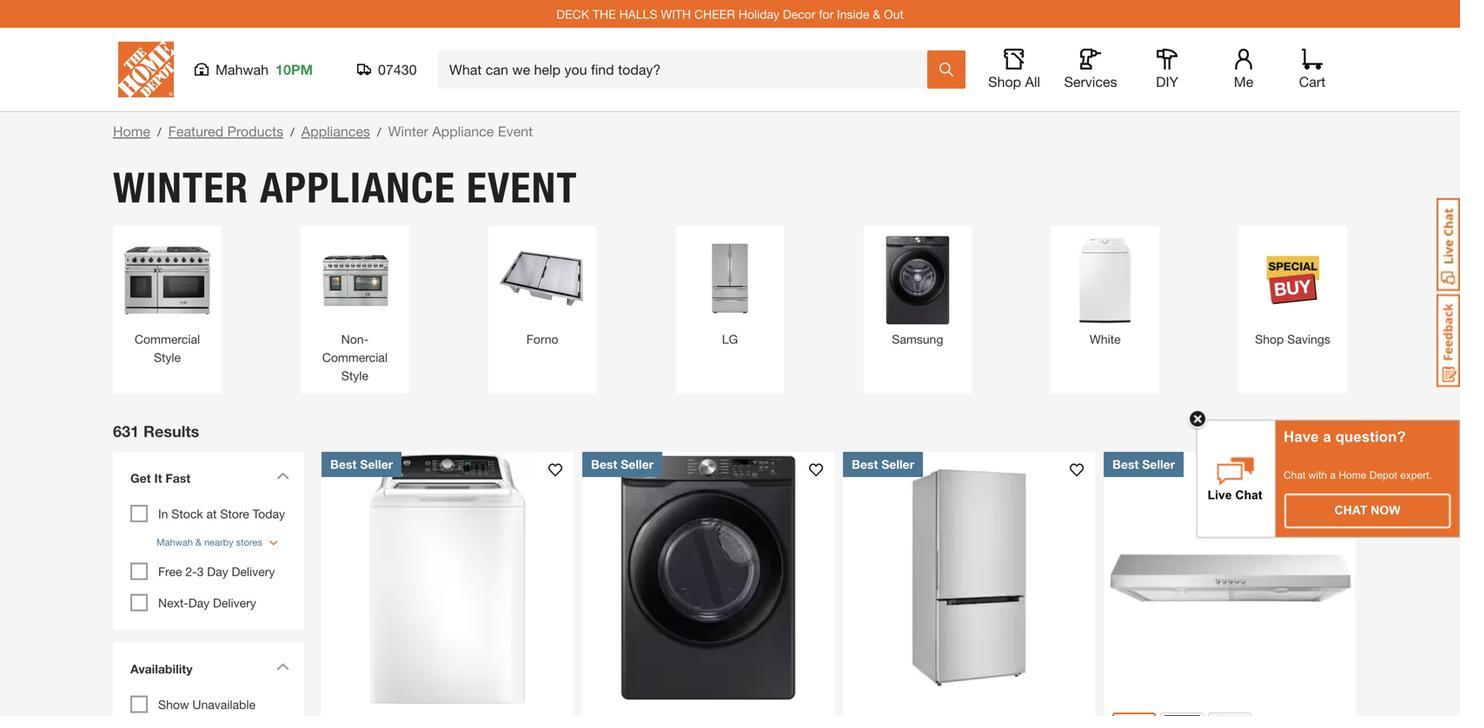 Task type: vqa. For each thing, say whether or not it's contained in the screenshot.
Credit.
no



Task type: describe. For each thing, give the bounding box(es) containing it.
availability
[[130, 662, 193, 676]]

sort by: top sellers
[[1210, 419, 1321, 434]]

1 vertical spatial event
[[467, 163, 578, 213]]

me
[[1234, 73, 1254, 90]]

featured
[[168, 123, 223, 140]]

best for caprelo 30 in. 320 cfm convertible under cabinet range hood in stainless steel with led lighting and charcoal filter image
[[1113, 457, 1139, 472]]

0 vertical spatial a
[[1323, 429, 1332, 445]]

chat with a home depot expert.
[[1284, 469, 1432, 481]]

best for 18.7 cu. ft. bottom freezer refrigerator in stainless steel image
[[852, 457, 878, 472]]

best for 7.5 cu. ft. stackable vented electric dryer with sensor dry in brushed black image
[[591, 457, 617, 472]]

non-commercial style image
[[309, 235, 401, 326]]

0 horizontal spatial commercial
[[135, 332, 200, 346]]

for
[[819, 7, 834, 21]]

sellers
[[1285, 419, 1321, 434]]

chat now link
[[1286, 495, 1450, 528]]

1 horizontal spatial winter
[[388, 123, 428, 140]]

diy button
[[1140, 49, 1195, 90]]

shop for shop all
[[988, 73, 1021, 90]]

0 vertical spatial event
[[498, 123, 533, 140]]

next-day delivery link
[[158, 596, 256, 610]]

the home depot logo image
[[118, 42, 174, 97]]

winter appliance event
[[113, 163, 578, 213]]

1 horizontal spatial products
[[227, 123, 283, 140]]

at
[[206, 507, 217, 521]]

with
[[661, 7, 691, 21]]

live chat image
[[1437, 198, 1460, 291]]

mahwah for mahwah 10pm
[[216, 61, 269, 78]]

stores
[[236, 537, 262, 548]]

non- commercial style
[[322, 332, 388, 383]]

in stock at store today link
[[158, 507, 285, 521]]

mahwah for mahwah & nearby stores
[[156, 537, 193, 548]]

shop savings
[[1255, 332, 1331, 346]]

cart
[[1299, 73, 1326, 90]]

mahwah & nearby stores
[[156, 537, 262, 548]]

shop all
[[988, 73, 1040, 90]]

seller for caprelo 30 in. 320 cfm convertible under cabinet range hood in stainless steel with led lighting and charcoal filter image
[[1142, 457, 1175, 472]]

deck the halls with cheer holiday decor for inside & out link
[[557, 7, 904, 21]]

now
[[1371, 504, 1401, 517]]

caret icon image for availability
[[276, 663, 289, 671]]

best seller for 18.7 cu. ft. bottom freezer refrigerator in stainless steel image
[[852, 457, 915, 472]]

style inside non- commercial style
[[341, 369, 368, 383]]

seller for 18.7 cu. ft. bottom freezer refrigerator in stainless steel image
[[882, 457, 915, 472]]

appliances link
[[301, 123, 370, 140]]

shop savings image
[[1247, 235, 1339, 326]]

out
[[884, 7, 904, 21]]

feedback link image
[[1437, 294, 1460, 388]]

next-day delivery
[[158, 596, 256, 610]]

samsung
[[892, 332, 943, 346]]

white
[[1090, 332, 1121, 346]]

shop savings link
[[1247, 235, 1339, 349]]

fast
[[166, 471, 191, 485]]

sort
[[1210, 419, 1233, 434]]

lg image
[[685, 235, 776, 326]]

631
[[113, 422, 139, 441]]

cart link
[[1293, 49, 1332, 90]]

featured products link
[[168, 123, 283, 140]]

commercial style link
[[122, 235, 213, 367]]

non- commercial style link
[[309, 235, 401, 385]]

by:
[[1236, 419, 1253, 434]]

decor
[[783, 7, 816, 21]]

inside
[[837, 7, 870, 21]]

1 horizontal spatial home
[[1339, 469, 1367, 481]]

0 vertical spatial delivery
[[232, 565, 275, 579]]

free 2-3 day delivery link
[[158, 565, 275, 579]]

deck
[[557, 7, 589, 21]]

get
[[130, 471, 151, 485]]

1 vertical spatial &
[[196, 537, 202, 548]]

lg link
[[685, 235, 776, 349]]

style inside commercial style
[[154, 350, 181, 365]]

2 / from the left
[[290, 125, 295, 139]]

18.7 cu. ft. bottom freezer refrigerator in stainless steel image
[[843, 452, 1095, 704]]

holiday
[[739, 7, 780, 21]]

0 horizontal spatial home
[[113, 123, 150, 140]]

nearby
[[204, 537, 234, 548]]

631 results
[[113, 422, 199, 441]]

3
[[197, 565, 204, 579]]

1 vertical spatial delivery
[[213, 596, 256, 610]]

best seller for caprelo 30 in. 320 cfm convertible under cabinet range hood in stainless steel with led lighting and charcoal filter image
[[1113, 457, 1175, 472]]

samsung link
[[872, 235, 963, 349]]

seller for the 4.5 cu. ft. water level control top load washer in white image
[[360, 457, 393, 472]]

0 vertical spatial &
[[873, 7, 881, 21]]

mahwah 10pm
[[216, 61, 313, 78]]

best seller for 7.5 cu. ft. stackable vented electric dryer with sensor dry in brushed black image
[[591, 457, 654, 472]]

today
[[253, 507, 285, 521]]

forno
[[527, 332, 559, 346]]

unavailable
[[192, 698, 256, 712]]

1 / from the left
[[157, 125, 161, 139]]

with
[[1309, 469, 1327, 481]]

0 vertical spatial appliance
[[432, 123, 494, 140]]

chat
[[1284, 469, 1306, 481]]



Task type: locate. For each thing, give the bounding box(es) containing it.
all
[[1025, 73, 1040, 90]]

availability link
[[122, 652, 296, 692]]

delivery down free 2-3 day delivery link
[[213, 596, 256, 610]]

commercial style
[[135, 332, 200, 365]]

deck the halls with cheer holiday decor for inside & out
[[557, 7, 904, 21]]

results
[[143, 422, 199, 441]]

commercial down non-
[[322, 350, 388, 365]]

caret icon image inside the get it fast link
[[276, 472, 289, 480]]

1 vertical spatial appliance
[[260, 163, 456, 213]]

&
[[873, 7, 881, 21], [196, 537, 202, 548]]

0 vertical spatial caret icon image
[[276, 472, 289, 480]]

get it fast
[[130, 471, 191, 485]]

& left nearby at bottom
[[196, 537, 202, 548]]

halls
[[619, 7, 658, 21]]

commercial
[[135, 332, 200, 346], [322, 350, 388, 365]]

appliance
[[432, 123, 494, 140], [260, 163, 456, 213]]

1 vertical spatial day
[[188, 596, 210, 610]]

7.5 cu. ft. stackable vented electric dryer with sensor dry in brushed black image
[[582, 452, 834, 704]]

1 vertical spatial home
[[1339, 469, 1367, 481]]

0 vertical spatial products
[[227, 123, 283, 140]]

2 best from the left
[[591, 457, 617, 472]]

best seller
[[330, 457, 393, 472], [591, 457, 654, 472], [852, 457, 915, 472], [1113, 457, 1175, 472]]

diy
[[1156, 73, 1179, 90]]

forno link
[[497, 235, 588, 349]]

1 horizontal spatial shop
[[1255, 332, 1284, 346]]

0 horizontal spatial &
[[196, 537, 202, 548]]

services
[[1064, 73, 1117, 90]]

show
[[158, 698, 189, 712]]

products
[[227, 123, 283, 140], [158, 716, 207, 716]]

& left out
[[873, 7, 881, 21]]

1 vertical spatial products
[[158, 716, 207, 716]]

4.5 cu. ft. water level control top load washer in white image
[[322, 452, 574, 704]]

a right with
[[1330, 469, 1336, 481]]

0 vertical spatial day
[[207, 565, 228, 579]]

me button
[[1216, 49, 1272, 90]]

depot
[[1370, 469, 1398, 481]]

best for the 4.5 cu. ft. water level control top load washer in white image
[[330, 457, 357, 472]]

delivery down 'stores'
[[232, 565, 275, 579]]

style
[[154, 350, 181, 365], [341, 369, 368, 383]]

4 best from the left
[[1113, 457, 1139, 472]]

1 horizontal spatial commercial
[[322, 350, 388, 365]]

What can we help you find today? search field
[[449, 51, 927, 88]]

style down non-
[[341, 369, 368, 383]]

1 vertical spatial winter
[[113, 163, 249, 213]]

shop inside button
[[988, 73, 1021, 90]]

/ right home link
[[157, 125, 161, 139]]

a right have
[[1323, 429, 1332, 445]]

white link
[[1060, 235, 1151, 349]]

/ left 'appliances'
[[290, 125, 295, 139]]

day down 3
[[188, 596, 210, 610]]

home down the home depot logo
[[113, 123, 150, 140]]

show unavailable products
[[158, 698, 256, 716]]

commercial down commercial style image
[[135, 332, 200, 346]]

day
[[207, 565, 228, 579], [188, 596, 210, 610]]

3 seller from the left
[[882, 457, 915, 472]]

4 best seller from the left
[[1113, 457, 1175, 472]]

0 horizontal spatial style
[[154, 350, 181, 365]]

forno image
[[497, 235, 588, 326]]

chat now
[[1335, 504, 1401, 517]]

show unavailable products link
[[158, 698, 256, 716]]

0 horizontal spatial shop
[[988, 73, 1021, 90]]

4 seller from the left
[[1142, 457, 1175, 472]]

1 vertical spatial caret icon image
[[276, 663, 289, 671]]

07430
[[378, 61, 417, 78]]

1 best seller from the left
[[330, 457, 393, 472]]

1 horizontal spatial &
[[873, 7, 881, 21]]

a
[[1323, 429, 1332, 445], [1330, 469, 1336, 481]]

0 vertical spatial shop
[[988, 73, 1021, 90]]

caret icon image inside "availability" link
[[276, 663, 289, 671]]

0 horizontal spatial mahwah
[[156, 537, 193, 548]]

1 vertical spatial a
[[1330, 469, 1336, 481]]

1 vertical spatial mahwah
[[156, 537, 193, 548]]

shop for shop savings
[[1255, 332, 1284, 346]]

expert.
[[1400, 469, 1432, 481]]

3 best from the left
[[852, 457, 878, 472]]

have
[[1284, 429, 1319, 445]]

non-
[[341, 332, 369, 346]]

10pm
[[276, 61, 313, 78]]

top
[[1262, 419, 1281, 434]]

free 2-3 day delivery
[[158, 565, 275, 579]]

samsung image
[[872, 235, 963, 326]]

/ right appliances link
[[377, 125, 381, 139]]

1 seller from the left
[[360, 457, 393, 472]]

services button
[[1063, 49, 1119, 90]]

2 horizontal spatial /
[[377, 125, 381, 139]]

products right featured
[[227, 123, 283, 140]]

1 best from the left
[[330, 457, 357, 472]]

mahwah left 10pm
[[216, 61, 269, 78]]

savings
[[1288, 332, 1331, 346]]

the
[[593, 7, 616, 21]]

it
[[154, 471, 162, 485]]

seller
[[360, 457, 393, 472], [621, 457, 654, 472], [882, 457, 915, 472], [1142, 457, 1175, 472]]

07430 button
[[357, 61, 417, 78]]

question?
[[1336, 429, 1406, 445]]

best
[[330, 457, 357, 472], [591, 457, 617, 472], [852, 457, 878, 472], [1113, 457, 1139, 472]]

shop left all
[[988, 73, 1021, 90]]

day right 3
[[207, 565, 228, 579]]

get it fast link
[[122, 461, 296, 501]]

chat
[[1335, 504, 1368, 517]]

style up results
[[154, 350, 181, 365]]

0 vertical spatial mahwah
[[216, 61, 269, 78]]

shop all button
[[987, 49, 1042, 90]]

products inside show unavailable products
[[158, 716, 207, 716]]

cheer
[[694, 7, 735, 21]]

caret icon image
[[276, 472, 289, 480], [276, 663, 289, 671]]

lg
[[722, 332, 738, 346]]

2 best seller from the left
[[591, 457, 654, 472]]

winter down '07430' on the left top of the page
[[388, 123, 428, 140]]

home left depot at the bottom of the page
[[1339, 469, 1367, 481]]

1 vertical spatial shop
[[1255, 332, 1284, 346]]

0 vertical spatial winter
[[388, 123, 428, 140]]

products down show
[[158, 716, 207, 716]]

2 seller from the left
[[621, 457, 654, 472]]

0 vertical spatial home
[[113, 123, 150, 140]]

have a question?
[[1284, 429, 1406, 445]]

shop
[[988, 73, 1021, 90], [1255, 332, 1284, 346]]

in stock at store today
[[158, 507, 285, 521]]

1 horizontal spatial mahwah
[[216, 61, 269, 78]]

mahwah up free
[[156, 537, 193, 548]]

1 vertical spatial commercial
[[322, 350, 388, 365]]

store
[[220, 507, 249, 521]]

1 horizontal spatial /
[[290, 125, 295, 139]]

white image
[[1060, 235, 1151, 326]]

in
[[158, 507, 168, 521]]

3 best seller from the left
[[852, 457, 915, 472]]

/
[[157, 125, 161, 139], [290, 125, 295, 139], [377, 125, 381, 139]]

0 horizontal spatial /
[[157, 125, 161, 139]]

0 horizontal spatial products
[[158, 716, 207, 716]]

shop left savings
[[1255, 332, 1284, 346]]

2-
[[185, 565, 197, 579]]

winter down featured
[[113, 163, 249, 213]]

event
[[498, 123, 533, 140], [467, 163, 578, 213]]

home link
[[113, 123, 150, 140]]

stock
[[172, 507, 203, 521]]

1 horizontal spatial style
[[341, 369, 368, 383]]

0 vertical spatial commercial
[[135, 332, 200, 346]]

3 / from the left
[[377, 125, 381, 139]]

0 vertical spatial style
[[154, 350, 181, 365]]

caprelo 30 in. 320 cfm convertible under cabinet range hood in stainless steel with led lighting and charcoal filter image
[[1104, 452, 1356, 704]]

1 vertical spatial style
[[341, 369, 368, 383]]

delivery
[[232, 565, 275, 579], [213, 596, 256, 610]]

seller for 7.5 cu. ft. stackable vented electric dryer with sensor dry in brushed black image
[[621, 457, 654, 472]]

2 caret icon image from the top
[[276, 663, 289, 671]]

home
[[113, 123, 150, 140], [1339, 469, 1367, 481]]

appliances
[[301, 123, 370, 140]]

best seller for the 4.5 cu. ft. water level control top load washer in white image
[[330, 457, 393, 472]]

caret icon image for get it fast
[[276, 472, 289, 480]]

home / featured products / appliances / winter appliance event
[[113, 123, 533, 140]]

free
[[158, 565, 182, 579]]

0 horizontal spatial winter
[[113, 163, 249, 213]]

next-
[[158, 596, 188, 610]]

1 caret icon image from the top
[[276, 472, 289, 480]]

commercial style image
[[122, 235, 213, 326]]



